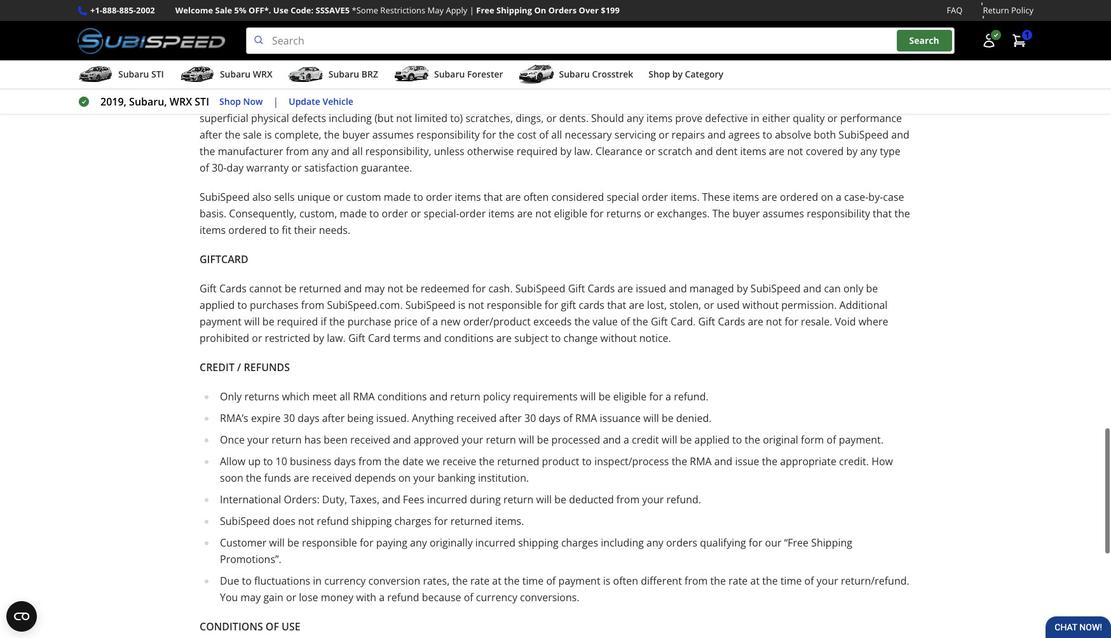 Task type: describe. For each thing, give the bounding box(es) containing it.
subispeed up gift
[[515, 281, 565, 295]]

1 vertical spatial buyer
[[342, 127, 370, 141]]

and up permission.
[[803, 281, 822, 295]]

qualifying
[[700, 535, 746, 549]]

0 horizontal spatial been
[[324, 432, 348, 446]]

and up from subispeed.com.
[[344, 281, 362, 295]]

granted
[[525, 78, 564, 92]]

order/product
[[463, 314, 531, 328]]

subaru for subaru brz
[[329, 68, 359, 80]]

subispeed down redeemed
[[405, 298, 456, 312]]

applied inside gift cards cannot be returned and may not be redeemed for cash. subispeed gift cards are issued and managed by subispeed and can only be applied to purchases from subispeed.com. subispeed is not responsible for gift cards that are lost, stolen, or used without permission. additional payment will be required if the purchase price of a new order/product exceeds the value of the gift card. gift cards are not for resale. void where prohibited or restricted by law. gift card terms and conditions are subject to change without notice.
[[200, 298, 235, 312]]

not inside the subispeed also sells unique or custom made to order items that are often considered special order items. these items are ordered on a case-by-case basis. consequently, custom, made to order or special-order items are not eligible for returns or exchanges. the buyer assumes responsibility that the items ordered to fit their needs.
[[535, 206, 551, 220]]

the up change on the right of page
[[574, 314, 590, 328]]

all left risks
[[786, 78, 797, 92]]

clearance
[[431, 94, 477, 108]]

agrees
[[728, 127, 760, 141]]

may up performance
[[846, 78, 866, 92]]

including inside customer will be responsible for paying any originally incurred shipping charges including any orders qualifying for our "free shipping promotions".
[[601, 535, 644, 549]]

customer will be responsible for paying any originally incurred shipping charges including any orders qualifying for our "free shipping promotions".
[[220, 535, 853, 566]]

all up satisfaction
[[352, 144, 363, 158]]

permission.
[[781, 298, 837, 312]]

form
[[801, 432, 824, 446]]

1 horizontal spatial scratch
[[658, 144, 692, 158]]

your up the up
[[247, 432, 269, 446]]

1 horizontal spatial made
[[384, 190, 411, 204]]

buyer inside the subispeed also sells unique or custom made to order items that are often considered special order items. these items are ordered on a case-by-case basis. consequently, custom, made to order or special-order items are not eligible for returns or exchanges. the buyer assumes responsibility that the items ordered to fit their needs.
[[733, 206, 760, 220]]

subaru for subaru sti
[[118, 68, 149, 80]]

terms
[[393, 331, 421, 345]]

subaru wrx button
[[179, 63, 273, 88]]

complete,
[[275, 127, 321, 141]]

or up clearance
[[437, 78, 448, 92]]

deducted
[[569, 492, 614, 506]]

1 vertical spatial applied
[[695, 432, 730, 446]]

2 time from the left
[[781, 574, 802, 588]]

all down dents.
[[551, 127, 562, 141]]

allow
[[220, 454, 246, 468]]

0 vertical spatial |
[[470, 4, 474, 16]]

and down the new
[[423, 331, 442, 345]]

are inside . the buyer assumes responsibility for any and all risks that may be associated with purchasing said items. while the clearance or scratch and dent items have been tested for basic functionality, they may have superficial physical defects including (but not limited to) scratches, dings, or dents. should any items prove defective in either quality or performance after the sale is complete, the buyer assumes responsibility for the cost of all necessary servicing or repairs and agrees to absolve both subispeed and the manufacturer from any and all responsibility, unless otherwise required by law. clearance or scratch and dent items are not covered by any type of 30-day warranty or satisfaction guarantee.
[[769, 144, 785, 158]]

basis.
[[200, 206, 226, 220]]

on
[[534, 4, 546, 16]]

2 horizontal spatial days
[[539, 411, 561, 425]]

1 vertical spatial ordered
[[228, 223, 267, 237]]

in inside . the buyer assumes responsibility for any and all risks that may be associated with purchasing said items. while the clearance or scratch and dent items have been tested for basic functionality, they may have superficial physical defects including (but not limited to) scratches, dings, or dents. should any items prove defective in either quality or performance after the sale is complete, the buyer assumes responsibility for the cost of all necessary servicing or repairs and agrees to absolve both subispeed and the manufacturer from any and all responsibility, unless otherwise required by law. clearance or scratch and dent items are not covered by any type of 30-day warranty or satisfaction guarantee.
[[751, 111, 760, 125]]

0 horizontal spatial currency
[[324, 574, 366, 588]]

and down the defective
[[708, 127, 726, 141]]

2 vertical spatial returned
[[451, 514, 493, 528]]

fluctuations
[[254, 574, 310, 588]]

subaru wrx
[[220, 68, 273, 80]]

after inside . the buyer assumes responsibility for any and all risks that may be associated with purchasing said items. while the clearance or scratch and dent items have been tested for basic functionality, they may have superficial physical defects including (but not limited to) scratches, dings, or dents. should any items prove defective in either quality or performance after the sale is complete, the buyer assumes responsibility for the cost of all necessary servicing or repairs and agrees to absolve both subispeed and the manufacturer from any and all responsibility, unless otherwise required by law. clearance or scratch and dent items are not covered by any type of 30-day warranty or satisfaction guarantee.
[[200, 127, 222, 141]]

mastercraft items
[[220, 27, 304, 41]]

does
[[273, 514, 296, 528]]

0 horizontal spatial cards
[[219, 281, 247, 295]]

a inside the subispeed also sells unique or custom made to order items that are often considered special order items. these items are ordered on a case-by-case basis. consequently, custom, made to order or special-order items are not eligible for returns or exchanges. the buyer assumes responsibility that the items ordered to fit their needs.
[[836, 190, 842, 204]]

both
[[814, 127, 836, 141]]

888-
[[102, 4, 119, 16]]

refunds
[[450, 78, 488, 92]]

manufacturer
[[218, 144, 283, 158]]

you
[[220, 590, 238, 604]]

subispeed inside . the buyer assumes responsibility for any and all risks that may be associated with purchasing said items. while the clearance or scratch and dent items have been tested for basic functionality, they may have superficial physical defects including (but not limited to) scratches, dings, or dents. should any items prove defective in either quality or performance after the sale is complete, the buyer assumes responsibility for the cost of all necessary servicing or repairs and agrees to absolve both subispeed and the manufacturer from any and all responsibility, unless otherwise required by law. clearance or scratch and dent items are not covered by any type of 30-day warranty or satisfaction guarantee.
[[839, 127, 889, 141]]

of right because
[[464, 590, 473, 604]]

/
[[237, 360, 241, 374]]

used
[[717, 298, 740, 312]]

return
[[983, 4, 1009, 16]]

the down superficial
[[225, 127, 240, 141]]

2 30 from the left
[[524, 411, 536, 425]]

subaru forester button
[[394, 63, 503, 88]]

of down "free
[[805, 574, 814, 588]]

1 button
[[1006, 28, 1034, 53]]

0 horizontal spatial shipping
[[351, 514, 392, 528]]

return up institution.
[[486, 432, 516, 446]]

these sales are considered final, and no returns or refunds will be granted
[[200, 78, 564, 92]]

subaru brz
[[329, 68, 378, 80]]

depends
[[355, 471, 396, 485]]

a subaru sti thumbnail image image
[[78, 65, 113, 84]]

of left 30- at the left of the page
[[200, 160, 209, 174]]

associated
[[200, 94, 250, 108]]

to down processed
[[582, 454, 592, 468]]

crosstrek
[[592, 68, 633, 80]]

cash.
[[488, 281, 513, 295]]

1 at from the left
[[492, 574, 502, 588]]

1 horizontal spatial assumes
[[619, 78, 661, 92]]

the inside the subispeed also sells unique or custom made to order items that are often considered special order items. these items are ordered on a case-by-case basis. consequently, custom, made to order or special-order items are not eligible for returns or exchanges. the buyer assumes responsibility that the items ordered to fit their needs.
[[895, 206, 910, 220]]

0 vertical spatial rma
[[353, 389, 375, 403]]

the inside the subispeed also sells unique or custom made to order items that are often considered special order items. these items are ordered on a case-by-case basis. consequently, custom, made to order or special-order items are not eligible for returns or exchanges. the buyer assumes responsibility that the items ordered to fit their needs.
[[712, 206, 730, 220]]

be up "purchases"
[[285, 281, 297, 295]]

responsible inside customer will be responsible for paying any originally incurred shipping charges including any orders qualifying for our "free shipping promotions".
[[302, 535, 357, 549]]

subaru crosstrek button
[[518, 63, 633, 88]]

any left orders
[[647, 535, 664, 549]]

sti inside dropdown button
[[151, 68, 164, 80]]

and up the 'anything'
[[430, 389, 448, 403]]

warranty
[[246, 160, 289, 174]]

is inside . the buyer assumes responsibility for any and all risks that may be associated with purchasing said items. while the clearance or scratch and dent items have been tested for basic functionality, they may have superficial physical defects including (but not limited to) scratches, dings, or dents. should any items prove defective in either quality or performance after the sale is complete, the buyer assumes responsibility for the cost of all necessary servicing or repairs and agrees to absolve both subispeed and the manufacturer from any and all responsibility, unless otherwise required by law. clearance or scratch and dent items are not covered by any type of 30-day warranty or satisfaction guarantee.
[[264, 127, 272, 141]]

gift down giftcard
[[200, 281, 217, 295]]

1 vertical spatial responsibility
[[417, 127, 480, 141]]

1 horizontal spatial without
[[743, 298, 779, 312]]

a subaru brz thumbnail image image
[[288, 65, 323, 84]]

inspect/process
[[595, 454, 669, 468]]

any right paying
[[410, 535, 427, 549]]

the up issue
[[745, 432, 760, 446]]

0 horizontal spatial days
[[298, 411, 319, 425]]

0 vertical spatial responsibility
[[664, 78, 727, 92]]

if
[[321, 314, 327, 328]]

0 vertical spatial buyer
[[589, 78, 617, 92]]

1 vertical spatial wrx
[[170, 95, 192, 109]]

2 horizontal spatial after
[[499, 411, 522, 425]]

by down if
[[313, 331, 324, 345]]

be down allow up to 10 business days from the date we receive the returned product to inspect/process the rma and issue the appropriate credit. how soon the funds are received depends on your banking institution.
[[555, 492, 566, 506]]

should
[[591, 111, 624, 125]]

risks
[[800, 78, 822, 92]]

that down by-
[[873, 206, 892, 220]]

special orders
[[220, 48, 289, 62]]

returns inside the subispeed also sells unique or custom made to order items that are often considered special order items. these items are ordered on a case-by-case basis. consequently, custom, made to order or special-order items are not eligible for returns or exchanges. the buyer assumes responsibility that the items ordered to fit their needs.
[[606, 206, 641, 220]]

0 horizontal spatial returns
[[244, 389, 279, 403]]

1 vertical spatial assumes
[[372, 127, 414, 141]]

or down servicing
[[645, 144, 656, 158]]

your inside allow up to 10 business days from the date we receive the returned product to inspect/process the rma and issue the appropriate credit. how soon the funds are received depends on your banking institution.
[[413, 471, 435, 485]]

rma inside allow up to 10 business days from the date we receive the returned product to inspect/process the rma and issue the appropriate credit. how soon the funds are received depends on your banking institution.
[[690, 454, 712, 468]]

of right value
[[621, 314, 630, 328]]

search button
[[897, 30, 952, 51]]

received inside allow up to 10 business days from the date we receive the returned product to inspect/process the rma and issue the appropriate credit. how soon the funds are received depends on your banking institution.
[[312, 471, 352, 485]]

will inside customer will be responsible for paying any originally incurred shipping charges including any orders qualifying for our "free shipping promotions".
[[269, 535, 285, 549]]

or left repairs
[[659, 127, 669, 141]]

by up 'used'
[[737, 281, 748, 295]]

payment.
[[839, 432, 884, 446]]

by right covered at the top right of the page
[[846, 144, 858, 158]]

of right cost
[[539, 127, 549, 141]]

managed
[[690, 281, 734, 295]]

be left redeemed
[[406, 281, 418, 295]]

required inside gift cards cannot be returned and may not be redeemed for cash. subispeed gift cards are issued and managed by subispeed and can only be applied to purchases from subispeed.com. subispeed is not responsible for gift cards that are lost, stolen, or used without permission. additional payment will be required if the purchase price of a new order/product exceeds the value of the gift card. gift cards are not for resale. void where prohibited or restricted by law. gift card terms and conditions are subject to change without notice.
[[277, 314, 318, 328]]

and up satisfaction
[[331, 144, 349, 158]]

or up scratches,
[[479, 94, 490, 108]]

sale
[[243, 127, 262, 141]]

of right form
[[827, 432, 836, 446]]

0 horizontal spatial dent
[[550, 94, 572, 108]]

0 vertical spatial refund
[[317, 514, 349, 528]]

2 at from the left
[[750, 574, 760, 588]]

1 have from the left
[[603, 94, 626, 108]]

that inside gift cards cannot be returned and may not be redeemed for cash. subispeed gift cards are issued and managed by subispeed and can only be applied to purchases from subispeed.com. subispeed is not responsible for gift cards that are lost, stolen, or used without permission. additional payment will be required if the purchase price of a new order/product exceeds the value of the gift card. gift cards are not for resale. void where prohibited or restricted by law. gift card terms and conditions are subject to change without notice.
[[607, 298, 626, 312]]

0 vertical spatial scratch
[[492, 94, 527, 108]]

search input field
[[246, 27, 955, 54]]

defective
[[705, 111, 748, 125]]

being
[[347, 411, 374, 425]]

been inside . the buyer assumes responsibility for any and all risks that may be associated with purchasing said items. while the clearance or scratch and dent items have been tested for basic functionality, they may have superficial physical defects including (but not limited to) scratches, dings, or dents. should any items prove defective in either quality or performance after the sale is complete, the buyer assumes responsibility for the cost of all necessary servicing or repairs and agrees to absolve both subispeed and the manufacturer from any and all responsibility, unless otherwise required by law. clearance or scratch and dent items are not covered by any type of 30-day warranty or satisfaction guarantee.
[[629, 94, 652, 108]]

any up functionality,
[[746, 78, 763, 92]]

2 have from the left
[[841, 94, 864, 108]]

the inside . the buyer assumes responsibility for any and all risks that may be associated with purchasing said items. while the clearance or scratch and dent items have been tested for basic functionality, they may have superficial physical defects including (but not limited to) scratches, dings, or dents. should any items prove defective in either quality or performance after the sale is complete, the buyer assumes responsibility for the cost of all necessary servicing or repairs and agrees to absolve both subispeed and the manufacturer from any and all responsibility, unless otherwise required by law. clearance or scratch and dent items are not covered by any type of 30-day warranty or satisfaction guarantee.
[[569, 78, 587, 92]]

or left special-
[[411, 206, 421, 220]]

purchase
[[348, 314, 391, 328]]

. the buyer assumes responsibility for any and all risks that may be associated with purchasing said items. while the clearance or scratch and dent items have been tested for basic functionality, they may have superficial physical defects including (but not limited to) scratches, dings, or dents. should any items prove defective in either quality or performance after the sale is complete, the buyer assumes responsibility for the cost of all necessary servicing or repairs and agrees to absolve both subispeed and the manufacturer from any and all responsibility, unless otherwise required by law. clearance or scratch and dent items are not covered by any type of 30-day warranty or satisfaction guarantee.
[[200, 78, 910, 174]]

return up 10
[[272, 432, 302, 446]]

will up allow up to 10 business days from the date we receive the returned product to inspect/process the rma and issue the appropriate credit. how soon the funds are received depends on your banking institution.
[[519, 432, 534, 446]]

1 time from the left
[[522, 574, 544, 588]]

will right credit
[[662, 432, 677, 446]]

to left 10
[[263, 454, 273, 468]]

prove
[[675, 111, 703, 125]]

0 horizontal spatial charges
[[395, 514, 432, 528]]

2 horizontal spatial cards
[[718, 314, 745, 328]]

be left the denied.
[[662, 411, 674, 425]]

returned inside allow up to 10 business days from the date we receive the returned product to inspect/process the rma and issue the appropriate credit. how soon the funds are received depends on your banking institution.
[[497, 454, 539, 468]]

1 vertical spatial made
[[340, 206, 367, 220]]

these inside the subispeed also sells unique or custom made to order items that are often considered special order items. these items are ordered on a case-by-case basis. consequently, custom, made to order or special-order items are not eligible for returns or exchanges. the buyer assumes responsibility that the items ordered to fit their needs.
[[702, 190, 730, 204]]

any up servicing
[[627, 111, 644, 125]]

0 horizontal spatial orders
[[256, 48, 289, 62]]

update
[[289, 95, 320, 107]]

the left cost
[[499, 127, 514, 141]]

exchanges.
[[657, 206, 710, 220]]

and down repairs
[[695, 144, 713, 158]]

all right meet
[[340, 389, 350, 403]]

1 rate from the left
[[471, 574, 490, 588]]

items. inside the subispeed also sells unique or custom made to order items that are often considered special order items. these items are ordered on a case-by-case basis. consequently, custom, made to order or special-order items are not eligible for returns or exchanges. the buyer assumes responsibility that the items ordered to fit their needs.
[[671, 190, 700, 204]]

custom
[[346, 190, 381, 204]]

1 horizontal spatial eligible
[[613, 389, 647, 403]]

any up satisfaction
[[312, 144, 329, 158]]

2 vertical spatial items.
[[495, 514, 524, 528]]

to left "purchases"
[[237, 298, 247, 312]]

denied.
[[676, 411, 712, 425]]

the up institution.
[[479, 454, 495, 468]]

2019,
[[100, 95, 126, 109]]

the left date
[[384, 454, 400, 468]]

gift right card.
[[698, 314, 715, 328]]

the down qualifying
[[710, 574, 726, 588]]

required inside . the buyer assumes responsibility for any and all risks that may be associated with purchasing said items. while the clearance or scratch and dent items have been tested for basic functionality, they may have superficial physical defects including (but not limited to) scratches, dings, or dents. should any items prove defective in either quality or performance after the sale is complete, the buyer assumes responsibility for the cost of all necessary servicing or repairs and agrees to absolve both subispeed and the manufacturer from any and all responsibility, unless otherwise required by law. clearance or scratch and dent items are not covered by any type of 30-day warranty or satisfaction guarantee.
[[517, 144, 558, 158]]

subispeed logo image
[[78, 27, 226, 54]]

prohibited
[[200, 331, 249, 345]]

unless
[[434, 144, 465, 158]]

consequently,
[[229, 206, 297, 220]]

0 vertical spatial shipping
[[497, 4, 532, 16]]

on inside allow up to 10 business days from the date we receive the returned product to inspect/process the rma and issue the appropriate credit. how soon the funds are received depends on your banking institution.
[[398, 471, 411, 485]]

and down issued.
[[393, 432, 411, 446]]

be up issuance
[[599, 389, 611, 403]]

or right unique
[[333, 190, 343, 204]]

0 horizontal spatial considered
[[277, 78, 331, 92]]

by-
[[869, 190, 883, 204]]

superficial
[[200, 111, 248, 125]]

the up notice.
[[633, 314, 648, 328]]

or inside due to fluctuations in currency conversion rates, the rate at the time of payment is often different from the rate at the time of your return/refund. you may gain or lose money with a refund because of currency conversions.
[[286, 590, 296, 604]]

credit
[[200, 360, 235, 374]]

and up functionality,
[[766, 78, 784, 92]]

gift down the lost,
[[651, 314, 668, 328]]

change
[[564, 331, 598, 345]]

a inside due to fluctuations in currency conversion rates, the rate at the time of payment is often different from the rate at the time of your return/refund. you may gain or lose money with a refund because of currency conversions.
[[379, 590, 385, 604]]

the down the up
[[246, 471, 262, 485]]

the right if
[[329, 314, 345, 328]]

the down defects
[[324, 127, 340, 141]]

be down "purchases"
[[262, 314, 274, 328]]

payment inside due to fluctuations in currency conversion rates, the rate at the time of payment is often different from the rate at the time of your return/refund. you may gain or lose money with a refund because of currency conversions.
[[559, 574, 601, 588]]

be left granted
[[510, 78, 523, 92]]

0 vertical spatial returns
[[398, 78, 434, 92]]

+1-888-885-2002
[[90, 4, 155, 16]]

assumes inside the subispeed also sells unique or custom made to order items that are often considered special order items. these items are ordered on a case-by-case basis. consequently, custom, made to order or special-order items are not eligible for returns or exchanges. the buyer assumes responsibility that the items ordered to fit their needs.
[[763, 206, 804, 220]]

your down rma's expire 30 days after being issued. anything received after 30 days of rma issuance will be denied.
[[462, 432, 483, 446]]

that inside . the buyer assumes responsibility for any and all risks that may be associated with purchasing said items. while the clearance or scratch and dent items have been tested for basic functionality, they may have superficial physical defects including (but not limited to) scratches, dings, or dents. should any items prove defective in either quality or performance after the sale is complete, the buyer assumes responsibility for the cost of all necessary servicing or repairs and agrees to absolve both subispeed and the manufacturer from any and all responsibility, unless otherwise required by law. clearance or scratch and dent items are not covered by any type of 30-day warranty or satisfaction guarantee.
[[824, 78, 843, 92]]

welcome sale 5% off*. use code: sssave5 *some restrictions may apply | free shipping on orders over $199
[[175, 4, 620, 16]]

and left fees
[[382, 492, 400, 506]]

the down the denied.
[[672, 454, 687, 468]]

or right dings,
[[546, 111, 557, 125]]

subispeed inside the subispeed also sells unique or custom made to order items that are often considered special order items. these items are ordered on a case-by-case basis. consequently, custom, made to order or special-order items are not eligible for returns or exchanges. the buyer assumes responsibility that the items ordered to fit their needs.
[[200, 190, 250, 204]]

may inside gift cards cannot be returned and may not be redeemed for cash. subispeed gift cards are issued and managed by subispeed and can only be applied to purchases from subispeed.com. subispeed is not responsible for gift cards that are lost, stolen, or used without permission. additional payment will be required if the purchase price of a new order/product exceeds the value of the gift card. gift cards are not for resale. void where prohibited or restricted by law. gift card terms and conditions are subject to change without notice.
[[365, 281, 385, 295]]

is inside gift cards cannot be returned and may not be redeemed for cash. subispeed gift cards are issued and managed by subispeed and can only be applied to purchases from subispeed.com. subispeed is not responsible for gift cards that are lost, stolen, or used without permission. additional payment will be required if the purchase price of a new order/product exceeds the value of the gift card. gift cards are not for resale. void where prohibited or restricted by law. gift card terms and conditions are subject to change without notice.
[[458, 298, 466, 312]]

void
[[835, 314, 856, 328]]

absolve
[[775, 127, 811, 141]]

with inside . the buyer assumes responsibility for any and all risks that may be associated with purchasing said items. while the clearance or scratch and dent items have been tested for basic functionality, they may have superficial physical defects including (but not limited to) scratches, dings, or dents. should any items prove defective in either quality or performance after the sale is complete, the buyer assumes responsibility for the cost of all necessary servicing or repairs and agrees to absolve both subispeed and the manufacturer from any and all responsibility, unless otherwise required by law. clearance or scratch and dent items are not covered by any type of 30-day warranty or satisfaction guarantee.
[[252, 94, 273, 108]]

forester
[[467, 68, 503, 80]]

faq link
[[947, 4, 963, 17]]

which
[[282, 389, 310, 403]]

cost
[[517, 127, 537, 141]]

by down necessary
[[560, 144, 572, 158]]

needs.
[[319, 223, 350, 237]]

refund inside due to fluctuations in currency conversion rates, the rate at the time of payment is often different from the rate at the time of your return/refund. you may gain or lose money with a refund because of currency conversions.
[[387, 590, 419, 604]]

of right price
[[420, 314, 430, 328]]

and left the 'no' at top
[[361, 78, 380, 92]]

be up product
[[537, 432, 549, 446]]

1 30 from the left
[[283, 411, 295, 425]]

giftcard
[[200, 252, 248, 266]]

0 horizontal spatial these
[[200, 78, 229, 92]]

or down managed
[[704, 298, 714, 312]]

be down the denied.
[[680, 432, 692, 446]]

will right refunds
[[491, 78, 508, 92]]

subaru sti
[[118, 68, 164, 80]]

from subispeed.com.
[[301, 298, 403, 312]]

to down responsibility,
[[414, 190, 423, 204]]

including inside . the buyer assumes responsibility for any and all risks that may be associated with purchasing said items. while the clearance or scratch and dent items have been tested for basic functionality, they may have superficial physical defects including (but not limited to) scratches, dings, or dents. should any items prove defective in either quality or performance after the sale is complete, the buyer assumes responsibility for the cost of all necessary servicing or repairs and agrees to absolve both subispeed and the manufacturer from any and all responsibility, unless otherwise required by law. clearance or scratch and dent items are not covered by any type of 30-day warranty or satisfaction guarantee.
[[329, 111, 372, 125]]

may right they
[[818, 94, 838, 108]]

guarantee.
[[361, 160, 412, 174]]

to up issue
[[732, 432, 742, 446]]

gift up gift
[[568, 281, 585, 295]]

responsibility,
[[365, 144, 431, 158]]

the right issue
[[762, 454, 778, 468]]

to left "fit"
[[269, 223, 279, 237]]

0 vertical spatial orders
[[548, 4, 577, 16]]

off*.
[[249, 4, 271, 16]]

and down issuance
[[603, 432, 621, 446]]

due
[[220, 574, 239, 588]]

issued.
[[376, 411, 409, 425]]

special-
[[424, 206, 459, 220]]

or left the restricted
[[252, 331, 262, 345]]

1 vertical spatial |
[[273, 95, 279, 109]]

a subaru crosstrek thumbnail image image
[[518, 65, 554, 84]]

date
[[403, 454, 424, 468]]

the up 30- at the left of the page
[[200, 144, 215, 158]]

1 horizontal spatial cards
[[588, 281, 615, 295]]



Task type: vqa. For each thing, say whether or not it's contained in the screenshot.
group
no



Task type: locate. For each thing, give the bounding box(es) containing it.
returns down special
[[606, 206, 641, 220]]

sti up superficial
[[195, 95, 209, 109]]

also
[[252, 190, 272, 204]]

1 horizontal spatial responsibility
[[664, 78, 727, 92]]

conditions inside gift cards cannot be returned and may not be redeemed for cash. subispeed gift cards are issued and managed by subispeed and can only be applied to purchases from subispeed.com. subispeed is not responsible for gift cards that are lost, stolen, or used without permission. additional payment will be required if the purchase price of a new order/product exceeds the value of the gift card. gift cards are not for resale. void where prohibited or restricted by law. gift card terms and conditions are subject to change without notice.
[[444, 331, 494, 345]]

wrx inside dropdown button
[[253, 68, 273, 80]]

3 subaru from the left
[[329, 68, 359, 80]]

0 horizontal spatial |
[[273, 95, 279, 109]]

often down cost
[[524, 190, 549, 204]]

considered inside the subispeed also sells unique or custom made to order items that are often considered special order items. these items are ordered on a case-by-case basis. consequently, custom, made to order or special-order items are not eligible for returns or exchanges. the buyer assumes responsibility that the items ordered to fit their needs.
[[551, 190, 604, 204]]

2 vertical spatial assumes
[[763, 206, 804, 220]]

time down "free
[[781, 574, 802, 588]]

may inside due to fluctuations in currency conversion rates, the rate at the time of payment is often different from the rate at the time of your return/refund. you may gain or lose money with a refund because of currency conversions.
[[241, 590, 261, 604]]

satisfaction
[[304, 160, 358, 174]]

unique
[[297, 190, 331, 204]]

return
[[450, 389, 480, 403], [272, 432, 302, 446], [486, 432, 516, 446], [504, 492, 534, 506]]

1 horizontal spatial dent
[[716, 144, 738, 158]]

2 horizontal spatial buyer
[[733, 206, 760, 220]]

1 vertical spatial eligible
[[613, 389, 647, 403]]

2 vertical spatial returns
[[244, 389, 279, 403]]

banking
[[438, 471, 475, 485]]

scratches,
[[466, 111, 513, 125]]

performance
[[840, 111, 902, 125]]

1 vertical spatial returned
[[497, 454, 539, 468]]

1 horizontal spatial payment
[[559, 574, 601, 588]]

0 horizontal spatial with
[[252, 94, 273, 108]]

only
[[220, 389, 242, 403]]

incurred inside customer will be responsible for paying any originally incurred shipping charges including any orders qualifying for our "free shipping promotions".
[[475, 535, 516, 549]]

conversions.
[[520, 590, 580, 604]]

shipping inside customer will be responsible for paying any originally incurred shipping charges including any orders qualifying for our "free shipping promotions".
[[811, 535, 853, 549]]

wrx down a subaru wrx thumbnail image
[[170, 95, 192, 109]]

orders
[[666, 535, 697, 549]]

necessary
[[565, 127, 612, 141]]

credit.
[[839, 454, 869, 468]]

5 subaru from the left
[[559, 68, 590, 80]]

subaru sti button
[[78, 63, 164, 88]]

refund. up orders
[[667, 492, 701, 506]]

shipping inside customer will be responsible for paying any originally incurred shipping charges including any orders qualifying for our "free shipping promotions".
[[518, 535, 559, 549]]

0 vertical spatial payment
[[200, 314, 242, 328]]

2 horizontal spatial responsibility
[[807, 206, 870, 220]]

law. inside gift cards cannot be returned and may not be redeemed for cash. subispeed gift cards are issued and managed by subispeed and can only be applied to purchases from subispeed.com. subispeed is not responsible for gift cards that are lost, stolen, or used without permission. additional payment will be required if the purchase price of a new order/product exceeds the value of the gift card. gift cards are not for resale. void where prohibited or restricted by law. gift card terms and conditions are subject to change without notice.
[[327, 331, 346, 345]]

0 vertical spatial ordered
[[780, 190, 818, 204]]

open widget image
[[6, 601, 37, 632]]

they
[[795, 94, 815, 108]]

0 vertical spatial wrx
[[253, 68, 273, 80]]

1 horizontal spatial rma
[[575, 411, 597, 425]]

the down case
[[895, 206, 910, 220]]

is left different
[[603, 574, 611, 588]]

is right 'sale'
[[264, 127, 272, 141]]

0 horizontal spatial eligible
[[554, 206, 588, 220]]

buyer down 'said'
[[342, 127, 370, 141]]

rma
[[353, 389, 375, 403], [575, 411, 597, 425], [690, 454, 712, 468]]

2 horizontal spatial items.
[[671, 190, 700, 204]]

and inside allow up to 10 business days from the date we receive the returned product to inspect/process the rma and issue the appropriate credit. how soon the funds are received depends on your banking institution.
[[714, 454, 733, 468]]

0 horizontal spatial made
[[340, 206, 367, 220]]

the down customer will be responsible for paying any originally incurred shipping charges including any orders qualifying for our "free shipping promotions".
[[504, 574, 520, 588]]

basic
[[704, 94, 728, 108]]

returned inside gift cards cannot be returned and may not be redeemed for cash. subispeed gift cards are issued and managed by subispeed and can only be applied to purchases from subispeed.com. subispeed is not responsible for gift cards that are lost, stolen, or used without permission. additional payment will be required if the purchase price of a new order/product exceeds the value of the gift card. gift cards are not for resale. void where prohibited or restricted by law. gift card terms and conditions are subject to change without notice.
[[299, 281, 341, 295]]

a left 'case-'
[[836, 190, 842, 204]]

0 horizontal spatial shipping
[[497, 4, 532, 16]]

time up conversions. on the bottom of the page
[[522, 574, 544, 588]]

0 horizontal spatial the
[[569, 78, 587, 92]]

days up once your return has been received and approved your return will be processed and a credit will be applied to the original form of payment.
[[539, 411, 561, 425]]

all
[[786, 78, 797, 92], [551, 127, 562, 141], [352, 144, 363, 158], [340, 389, 350, 403]]

often inside due to fluctuations in currency conversion rates, the rate at the time of payment is often different from the rate at the time of your return/refund. you may gain or lose money with a refund because of currency conversions.
[[613, 574, 638, 588]]

be up performance
[[869, 78, 881, 92]]

2019, subaru, wrx sti
[[100, 95, 209, 109]]

policy
[[483, 389, 511, 403]]

responsible down duty,
[[302, 535, 357, 549]]

refund down the conversion
[[387, 590, 419, 604]]

2 rate from the left
[[729, 574, 748, 588]]

your
[[247, 432, 269, 446], [462, 432, 483, 446], [413, 471, 435, 485], [642, 492, 664, 506], [817, 574, 838, 588]]

and up type
[[891, 127, 910, 141]]

return policy link
[[983, 4, 1034, 17]]

including down 'said'
[[329, 111, 372, 125]]

customer
[[220, 535, 266, 549]]

0 vertical spatial charges
[[395, 514, 432, 528]]

shop by category button
[[649, 63, 723, 88]]

1 horizontal spatial orders
[[548, 4, 577, 16]]

subaru forester
[[434, 68, 503, 80]]

subject
[[514, 331, 549, 345]]

to right due
[[242, 574, 252, 588]]

without right 'used'
[[743, 298, 779, 312]]

be inside customer will be responsible for paying any originally incurred shipping charges including any orders qualifying for our "free shipping promotions".
[[287, 535, 299, 549]]

2 vertical spatial buyer
[[733, 206, 760, 220]]

to inside due to fluctuations in currency conversion rates, the rate at the time of payment is often different from the rate at the time of your return/refund. you may gain or lose money with a refund because of currency conversions.
[[242, 574, 252, 588]]

subaru inside subaru crosstrek dropdown button
[[559, 68, 590, 80]]

0 vertical spatial eligible
[[554, 206, 588, 220]]

4 subaru from the left
[[434, 68, 465, 80]]

a left credit
[[624, 432, 629, 446]]

lost,
[[647, 298, 667, 312]]

0 horizontal spatial often
[[524, 190, 549, 204]]

vehicle
[[323, 95, 353, 107]]

0 vertical spatial considered
[[277, 78, 331, 92]]

10
[[276, 454, 287, 468]]

your down we
[[413, 471, 435, 485]]

1 vertical spatial items.
[[671, 190, 700, 204]]

0 vertical spatial incurred
[[427, 492, 467, 506]]

your inside due to fluctuations in currency conversion rates, the rate at the time of payment is often different from the rate at the time of your return/refund. you may gain or lose money with a refund because of currency conversions.
[[817, 574, 838, 588]]

subispeed also sells unique or custom made to order items that are often considered special order items. these items are ordered on a case-by-case basis. consequently, custom, made to order or special-order items are not eligible for returns or exchanges. the buyer assumes responsibility that the items ordered to fit their needs.
[[200, 190, 910, 237]]

notice.
[[639, 331, 671, 345]]

0 horizontal spatial ordered
[[228, 223, 267, 237]]

0 horizontal spatial scratch
[[492, 94, 527, 108]]

have up performance
[[841, 94, 864, 108]]

servicing
[[615, 127, 656, 141]]

buyer up should
[[589, 78, 617, 92]]

sssave5
[[316, 4, 350, 16]]

case
[[883, 190, 904, 204]]

1 horizontal spatial wrx
[[253, 68, 273, 80]]

only
[[844, 281, 864, 295]]

2 subaru from the left
[[220, 68, 251, 80]]

0 vertical spatial the
[[569, 78, 587, 92]]

update vehicle
[[289, 95, 353, 107]]

approved
[[414, 432, 459, 446]]

1 vertical spatial shipping
[[518, 535, 559, 549]]

or left lose
[[286, 590, 296, 604]]

in inside due to fluctuations in currency conversion rates, the rate at the time of payment is often different from the rate at the time of your return/refund. you may gain or lose money with a refund because of currency conversions.
[[313, 574, 322, 588]]

over
[[579, 4, 599, 16]]

button image
[[982, 33, 997, 48]]

1 horizontal spatial often
[[613, 574, 638, 588]]

shop up superficial
[[219, 95, 241, 107]]

their
[[294, 223, 316, 237]]

that up value
[[607, 298, 626, 312]]

items
[[277, 27, 304, 41], [574, 94, 601, 108], [646, 111, 673, 125], [740, 144, 766, 158], [455, 190, 481, 204], [733, 190, 759, 204], [488, 206, 515, 220], [200, 223, 226, 237]]

1 horizontal spatial been
[[629, 94, 652, 108]]

the right rates,
[[452, 574, 468, 588]]

shop for shop now
[[219, 95, 241, 107]]

rma up being
[[353, 389, 375, 403]]

+1-888-885-2002 link
[[90, 4, 155, 17]]

1 horizontal spatial sti
[[195, 95, 209, 109]]

1 horizontal spatial these
[[702, 190, 730, 204]]

often inside the subispeed also sells unique or custom made to order items that are often considered special order items. these items are ordered on a case-by-case basis. consequently, custom, made to order or special-order items are not eligible for returns or exchanges. the buyer assumes responsibility that the items ordered to fit their needs.
[[524, 190, 549, 204]]

time
[[522, 574, 544, 588], [781, 574, 802, 588]]

1 horizontal spatial after
[[322, 411, 345, 425]]

0 vertical spatial shop
[[649, 68, 670, 80]]

subaru for subaru forester
[[434, 68, 465, 80]]

to inside . the buyer assumes responsibility for any and all risks that may be associated with purchasing said items. while the clearance or scratch and dent items have been tested for basic functionality, they may have superficial physical defects including (but not limited to) scratches, dings, or dents. should any items prove defective in either quality or performance after the sale is complete, the buyer assumes responsibility for the cost of all necessary servicing or repairs and agrees to absolve both subispeed and the manufacturer from any and all responsibility, unless otherwise required by law. clearance or scratch and dent items are not covered by any type of 30-day warranty or satisfaction guarantee.
[[763, 127, 772, 141]]

subaru inside subaru brz dropdown button
[[329, 68, 359, 80]]

orders:
[[284, 492, 320, 506]]

1 vertical spatial considered
[[551, 190, 604, 204]]

|
[[470, 4, 474, 16], [273, 95, 279, 109]]

charges inside customer will be responsible for paying any originally incurred shipping charges including any orders qualifying for our "free shipping promotions".
[[561, 535, 598, 549]]

0 horizontal spatial buyer
[[342, 127, 370, 141]]

may
[[428, 4, 444, 16]]

subaru inside 'subaru wrx' dropdown button
[[220, 68, 251, 80]]

0 vertical spatial currency
[[324, 574, 366, 588]]

1 vertical spatial on
[[398, 471, 411, 485]]

considered up update at the left top
[[277, 78, 331, 92]]

payment inside gift cards cannot be returned and may not be redeemed for cash. subispeed gift cards are issued and managed by subispeed and can only be applied to purchases from subispeed.com. subispeed is not responsible for gift cards that are lost, stolen, or used without permission. additional payment will be required if the purchase price of a new order/product exceeds the value of the gift card. gift cards are not for resale. void where prohibited or restricted by law. gift card terms and conditions are subject to change without notice.
[[200, 314, 242, 328]]

buyer right the exchanges.
[[733, 206, 760, 220]]

2 vertical spatial responsibility
[[807, 206, 870, 220]]

dent down agrees
[[716, 144, 738, 158]]

0 vertical spatial refund.
[[674, 389, 709, 403]]

*some
[[352, 4, 378, 16]]

shop for shop by category
[[649, 68, 670, 80]]

the
[[569, 78, 587, 92], [712, 206, 730, 220]]

to down the 'exceeds'
[[551, 331, 561, 345]]

with up physical at the left top of page
[[252, 94, 273, 108]]

on
[[821, 190, 833, 204], [398, 471, 411, 485]]

2002
[[136, 4, 155, 16]]

1 vertical spatial the
[[712, 206, 730, 220]]

be inside . the buyer assumes responsibility for any and all risks that may be associated with purchasing said items. while the clearance or scratch and dent items have been tested for basic functionality, they may have superficial physical defects including (but not limited to) scratches, dings, or dents. should any items prove defective in either quality or performance after the sale is complete, the buyer assumes responsibility for the cost of all necessary servicing or repairs and agrees to absolve both subispeed and the manufacturer from any and all responsibility, unless otherwise required by law. clearance or scratch and dent items are not covered by any type of 30-day warranty or satisfaction guarantee.
[[869, 78, 881, 92]]

1 horizontal spatial currency
[[476, 590, 517, 604]]

once
[[220, 432, 245, 446]]

defects
[[292, 111, 326, 125]]

to down custom
[[369, 206, 379, 220]]

1 vertical spatial conditions
[[378, 389, 427, 403]]

items. inside . the buyer assumes responsibility for any and all risks that may be associated with purchasing said items. while the clearance or scratch and dent items have been tested for basic functionality, they may have superficial physical defects including (but not limited to) scratches, dings, or dents. should any items prove defective in either quality or performance after the sale is complete, the buyer assumes responsibility for the cost of all necessary servicing or repairs and agrees to absolve both subispeed and the manufacturer from any and all responsibility, unless otherwise required by law. clearance or scratch and dent items are not covered by any type of 30-day warranty or satisfaction guarantee.
[[352, 94, 381, 108]]

subaru inside 'subaru forester' dropdown button
[[434, 68, 465, 80]]

payment
[[200, 314, 242, 328], [559, 574, 601, 588]]

0 horizontal spatial rma
[[353, 389, 375, 403]]

will down allow up to 10 business days from the date we receive the returned product to inspect/process the rma and issue the appropriate credit. how soon the funds are received depends on your banking institution.
[[536, 492, 552, 506]]

subaru brz button
[[288, 63, 378, 88]]

up
[[248, 454, 261, 468]]

0 horizontal spatial conditions
[[378, 389, 427, 403]]

without down value
[[600, 331, 637, 345]]

refunds
[[244, 360, 290, 374]]

0 vertical spatial including
[[329, 111, 372, 125]]

issue
[[735, 454, 759, 468]]

1 vertical spatial responsible
[[302, 535, 357, 549]]

different
[[641, 574, 682, 588]]

0 horizontal spatial returned
[[299, 281, 341, 295]]

0 vertical spatial received
[[457, 411, 497, 425]]

subispeed down performance
[[839, 127, 889, 141]]

currency left conversions. on the bottom of the page
[[476, 590, 517, 604]]

cards up cards
[[588, 281, 615, 295]]

1 horizontal spatial applied
[[695, 432, 730, 446]]

your down "inspect/process"
[[642, 492, 664, 506]]

a inside gift cards cannot be returned and may not be redeemed for cash. subispeed gift cards are issued and managed by subispeed and can only be applied to purchases from subispeed.com. subispeed is not responsible for gift cards that are lost, stolen, or used without permission. additional payment will be required if the purchase price of a new order/product exceeds the value of the gift card. gift cards are not for resale. void where prohibited or restricted by law. gift card terms and conditions are subject to change without notice.
[[432, 314, 438, 328]]

subaru
[[118, 68, 149, 80], [220, 68, 251, 80], [329, 68, 359, 80], [434, 68, 465, 80], [559, 68, 590, 80]]

code:
[[291, 4, 314, 16]]

a subaru wrx thumbnail image image
[[179, 65, 215, 84]]

subaru for subaru wrx
[[220, 68, 251, 80]]

in
[[751, 111, 760, 125], [313, 574, 322, 588]]

dings,
[[516, 111, 544, 125]]

return up rma's expire 30 days after being issued. anything received after 30 days of rma issuance will be denied.
[[450, 389, 480, 403]]

will up credit
[[644, 411, 659, 425]]

payment up conversions. on the bottom of the page
[[559, 574, 601, 588]]

2 horizontal spatial returned
[[497, 454, 539, 468]]

1 vertical spatial been
[[324, 432, 348, 446]]

2 vertical spatial is
[[603, 574, 611, 588]]

for inside the subispeed also sells unique or custom made to order items that are often considered special order items. these items are ordered on a case-by-case basis. consequently, custom, made to order or special-order items are not eligible for returns or exchanges. the buyer assumes responsibility that the items ordered to fit their needs.
[[590, 206, 604, 220]]

eligible inside the subispeed also sells unique or custom made to order items that are often considered special order items. these items are ordered on a case-by-case basis. consequently, custom, made to order or special-order items are not eligible for returns or exchanges. the buyer assumes responsibility that the items ordered to fit their needs.
[[554, 206, 588, 220]]

1 vertical spatial with
[[356, 590, 376, 604]]

is inside due to fluctuations in currency conversion rates, the rate at the time of payment is often different from the rate at the time of your return/refund. you may gain or lose money with a refund because of currency conversions.
[[603, 574, 611, 588]]

responsibility inside the subispeed also sells unique or custom made to order items that are often considered special order items. these items are ordered on a case-by-case basis. consequently, custom, made to order or special-order items are not eligible for returns or exchanges. the buyer assumes responsibility that the items ordered to fit their needs.
[[807, 206, 870, 220]]

currency up money
[[324, 574, 366, 588]]

days up has
[[298, 411, 319, 425]]

have
[[603, 94, 626, 108], [841, 94, 864, 108]]

subaru up clearance
[[434, 68, 465, 80]]

0 vertical spatial in
[[751, 111, 760, 125]]

and down granted
[[529, 94, 547, 108]]

a down notice.
[[666, 389, 671, 403]]

1 vertical spatial currency
[[476, 590, 517, 604]]

may right you
[[241, 590, 261, 604]]

special
[[607, 190, 639, 204]]

30-
[[212, 160, 227, 174]]

only returns which meet all rma conditions and return policy requirements will be eligible for a refund.
[[220, 389, 709, 403]]

on down date
[[398, 471, 411, 485]]

0 vertical spatial law.
[[574, 144, 593, 158]]

charges down fees
[[395, 514, 432, 528]]

0 horizontal spatial required
[[277, 314, 318, 328]]

0 vertical spatial assumes
[[619, 78, 661, 92]]

from inside allow up to 10 business days from the date we receive the returned product to inspect/process the rma and issue the appropriate credit. how soon the funds are received depends on your banking institution.
[[359, 454, 382, 468]]

including
[[329, 111, 372, 125], [601, 535, 644, 549]]

0 horizontal spatial after
[[200, 127, 222, 141]]

will down "purchases"
[[244, 314, 260, 328]]

the down our
[[762, 574, 778, 588]]

by inside dropdown button
[[672, 68, 683, 80]]

after down the policy
[[499, 411, 522, 425]]

1 horizontal spatial refund
[[387, 590, 419, 604]]

credit / refunds
[[200, 360, 290, 374]]

responsible inside gift cards cannot be returned and may not be redeemed for cash. subispeed gift cards are issued and managed by subispeed and can only be applied to purchases from subispeed.com. subispeed is not responsible for gift cards that are lost, stolen, or used without permission. additional payment will be required if the purchase price of a new order/product exceeds the value of the gift card. gift cards are not for resale. void where prohibited or restricted by law. gift card terms and conditions are subject to change without notice.
[[487, 298, 542, 312]]

returned up institution.
[[497, 454, 539, 468]]

1 horizontal spatial returned
[[451, 514, 493, 528]]

a down the conversion
[[379, 590, 385, 604]]

apply
[[446, 4, 468, 16]]

1 horizontal spatial have
[[841, 94, 864, 108]]

0 vertical spatial without
[[743, 298, 779, 312]]

on inside the subispeed also sells unique or custom made to order items that are often considered special order items. these items are ordered on a case-by-case basis. consequently, custom, made to order or special-order items are not eligible for returns or exchanges. the buyer assumes responsibility that the items ordered to fit their needs.
[[821, 190, 833, 204]]

0 horizontal spatial 30
[[283, 411, 295, 425]]

1 horizontal spatial considered
[[551, 190, 604, 204]]

for
[[730, 78, 743, 92], [687, 94, 701, 108], [483, 127, 496, 141], [590, 206, 604, 220], [472, 281, 486, 295], [545, 298, 558, 312], [785, 314, 798, 328], [649, 389, 663, 403], [434, 514, 448, 528], [360, 535, 374, 549], [749, 535, 763, 549]]

0 horizontal spatial without
[[600, 331, 637, 345]]

responsibility
[[664, 78, 727, 92], [417, 127, 480, 141], [807, 206, 870, 220]]

use
[[282, 619, 301, 633]]

1 vertical spatial received
[[350, 432, 390, 446]]

conversion
[[368, 574, 420, 588]]

subaru inside subaru sti dropdown button
[[118, 68, 149, 80]]

that down the otherwise
[[484, 190, 503, 204]]

1 horizontal spatial returns
[[398, 78, 434, 92]]

shop now link
[[219, 95, 263, 109]]

1 vertical spatial dent
[[716, 144, 738, 158]]

1 horizontal spatial on
[[821, 190, 833, 204]]

from inside . the buyer assumes responsibility for any and all risks that may be associated with purchasing said items. while the clearance or scratch and dent items have been tested for basic functionality, they may have superficial physical defects including (but not limited to) scratches, dings, or dents. should any items prove defective in either quality or performance after the sale is complete, the buyer assumes responsibility for the cost of all necessary servicing or repairs and agrees to absolve both subispeed and the manufacturer from any and all responsibility, unless otherwise required by law. clearance or scratch and dent items are not covered by any type of 30-day warranty or satisfaction guarantee.
[[286, 144, 309, 158]]

and
[[361, 78, 380, 92], [766, 78, 784, 92], [529, 94, 547, 108], [708, 127, 726, 141], [891, 127, 910, 141], [331, 144, 349, 158], [695, 144, 713, 158], [344, 281, 362, 295], [669, 281, 687, 295], [803, 281, 822, 295], [423, 331, 442, 345], [430, 389, 448, 403], [393, 432, 411, 446], [603, 432, 621, 446], [714, 454, 733, 468], [382, 492, 400, 506]]

or right warranty
[[291, 160, 302, 174]]

of up conversions. on the bottom of the page
[[546, 574, 556, 588]]

after down superficial
[[200, 127, 222, 141]]

subispeed up permission.
[[751, 281, 801, 295]]

on left 'case-'
[[821, 190, 833, 204]]

payment up prohibited
[[200, 314, 242, 328]]

to down either
[[763, 127, 772, 141]]

subaru crosstrek
[[559, 68, 633, 80]]

0 horizontal spatial payment
[[200, 314, 242, 328]]

will inside gift cards cannot be returned and may not be redeemed for cash. subispeed gift cards are issued and managed by subispeed and can only be applied to purchases from subispeed.com. subispeed is not responsible for gift cards that are lost, stolen, or used without permission. additional payment will be required if the purchase price of a new order/product exceeds the value of the gift card. gift cards are not for resale. void where prohibited or restricted by law. gift card terms and conditions are subject to change without notice.
[[244, 314, 260, 328]]

from right 'deducted'
[[617, 492, 640, 506]]

shop inside dropdown button
[[649, 68, 670, 80]]

are inside allow up to 10 business days from the date we receive the returned product to inspect/process the rma and issue the appropriate credit. how soon the funds are received depends on your banking institution.
[[294, 471, 309, 485]]

card.
[[671, 314, 696, 328]]

from
[[286, 144, 309, 158], [359, 454, 382, 468], [617, 492, 640, 506], [685, 574, 708, 588]]

promotions".
[[220, 552, 282, 566]]

1 vertical spatial often
[[613, 574, 638, 588]]

is up the new
[[458, 298, 466, 312]]

1 vertical spatial refund.
[[667, 492, 701, 506]]

days inside allow up to 10 business days from the date we receive the returned product to inspect/process the rma and issue the appropriate credit. how soon the funds are received depends on your banking institution.
[[334, 454, 356, 468]]

a
[[836, 190, 842, 204], [432, 314, 438, 328], [666, 389, 671, 403], [624, 432, 629, 446], [379, 590, 385, 604]]

with inside due to fluctuations in currency conversion rates, the rate at the time of payment is often different from the rate at the time of your return/refund. you may gain or lose money with a refund because of currency conversions.
[[356, 590, 376, 604]]

these up associated
[[200, 78, 229, 92]]

0 horizontal spatial have
[[603, 94, 626, 108]]

0 vertical spatial often
[[524, 190, 549, 204]]

0 horizontal spatial rate
[[471, 574, 490, 588]]

subispeed up customer
[[220, 514, 270, 528]]

currency
[[324, 574, 366, 588], [476, 590, 517, 604]]

scratch
[[492, 94, 527, 108], [658, 144, 692, 158]]

may
[[846, 78, 866, 92], [818, 94, 838, 108], [365, 281, 385, 295], [241, 590, 261, 604]]

subaru,
[[129, 95, 167, 109]]

30 down the requirements
[[524, 411, 536, 425]]

1 horizontal spatial rate
[[729, 574, 748, 588]]

a subaru forester thumbnail image image
[[394, 65, 429, 84]]

1 vertical spatial rma
[[575, 411, 597, 425]]

sale
[[215, 4, 232, 16]]

subaru for subaru crosstrek
[[559, 68, 590, 80]]

1 vertical spatial refund
[[387, 590, 419, 604]]

custom
[[220, 5, 257, 19]]

0 vertical spatial returned
[[299, 281, 341, 295]]

received down only returns which meet all rma conditions and return policy requirements will be eligible for a refund.
[[457, 411, 497, 425]]

has
[[304, 432, 321, 446]]

shipping left on
[[497, 4, 532, 16]]

fit
[[282, 223, 291, 237]]

in down functionality,
[[751, 111, 760, 125]]

2 horizontal spatial returns
[[606, 206, 641, 220]]

from right different
[[685, 574, 708, 588]]

have up should
[[603, 94, 626, 108]]

1 subaru from the left
[[118, 68, 149, 80]]

2 horizontal spatial is
[[603, 574, 611, 588]]

0 horizontal spatial law.
[[327, 331, 346, 345]]

law. inside . the buyer assumes responsibility for any and all risks that may be associated with purchasing said items. while the clearance or scratch and dent items have been tested for basic functionality, they may have superficial physical defects including (but not limited to) scratches, dings, or dents. should any items prove defective in either quality or performance after the sale is complete, the buyer assumes responsibility for the cost of all necessary servicing or repairs and agrees to absolve both subispeed and the manufacturer from any and all responsibility, unless otherwise required by law. clearance or scratch and dent items are not covered by any type of 30-day warranty or satisfaction guarantee.
[[574, 144, 593, 158]]

the up limited
[[413, 94, 429, 108]]

from inside due to fluctuations in currency conversion rates, the rate at the time of payment is often different from the rate at the time of your return/refund. you may gain or lose money with a refund because of currency conversions.
[[685, 574, 708, 588]]



